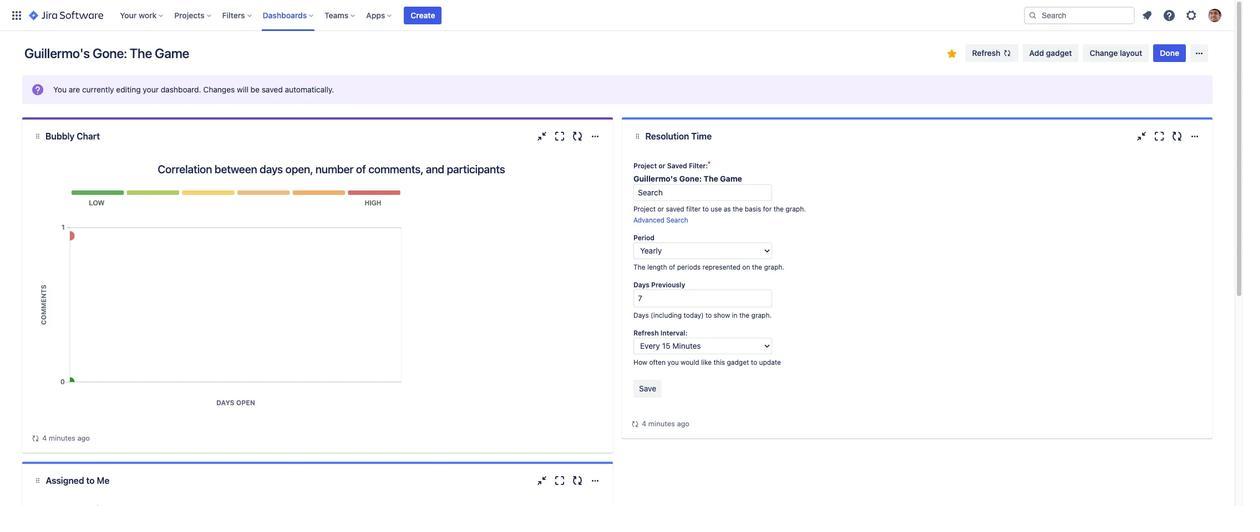 Task type: describe. For each thing, give the bounding box(es) containing it.
Days Previously text field
[[633, 290, 772, 308]]

bubbly
[[45, 131, 74, 141]]

your
[[143, 85, 159, 94]]

changes
[[203, 85, 235, 94]]

settings image
[[1185, 9, 1198, 22]]

your work button
[[117, 6, 168, 24]]

today)
[[684, 312, 704, 320]]

4 for resolution
[[642, 420, 646, 429]]

be
[[251, 85, 260, 94]]

0 horizontal spatial gone:
[[93, 45, 127, 61]]

gone: inside 'resolution time' region
[[679, 174, 702, 184]]

filters
[[222, 10, 245, 20]]

open,
[[285, 163, 313, 176]]

add
[[1029, 48, 1044, 58]]

resolution time region
[[631, 153, 1204, 430]]

minimize bubbly chart image
[[535, 130, 549, 143]]

guillermo's inside 'resolution time' region
[[633, 174, 677, 184]]

an arrow curved in a circular way on the button that refreshes the dashboard image
[[31, 435, 40, 443]]

1 vertical spatial the
[[704, 174, 718, 184]]

more actions for bubbly chart gadget image
[[589, 130, 602, 143]]

the right on
[[752, 263, 762, 272]]

previously
[[651, 281, 685, 290]]

ago for chart
[[77, 434, 90, 443]]

apps
[[366, 10, 385, 20]]

you
[[53, 85, 67, 94]]

0 horizontal spatial saved
[[262, 85, 283, 94]]

primary element
[[7, 0, 1024, 31]]

the right 'for'
[[774, 205, 784, 214]]

refresh for refresh interval:
[[633, 329, 659, 338]]

would
[[681, 359, 699, 367]]

you are currently editing your dashboard. changes will be saved automatically.
[[53, 85, 334, 94]]

resolution
[[645, 131, 689, 141]]

of inside 'bubbly chart' region
[[356, 163, 366, 176]]

are
[[69, 85, 80, 94]]

time
[[691, 131, 712, 141]]

assigned to me
[[46, 476, 109, 486]]

this
[[714, 359, 725, 367]]

add gadget
[[1029, 48, 1072, 58]]

to left show
[[706, 312, 712, 320]]

gadget inside 'resolution time' region
[[727, 359, 749, 367]]

minutes for bubbly
[[49, 434, 75, 443]]

assigned
[[46, 476, 84, 486]]

search field inside 'resolution time' region
[[633, 185, 772, 201]]

maximize bubbly chart image
[[553, 130, 566, 143]]

layout
[[1120, 48, 1142, 58]]

maximize resolution time image
[[1153, 130, 1166, 143]]

represented
[[703, 263, 740, 272]]

guillermo's gone: the game inside 'resolution time' region
[[633, 174, 742, 184]]

correlation
[[158, 163, 212, 176]]

the length of periods represented on the graph.
[[633, 263, 784, 272]]

currently
[[82, 85, 114, 94]]

4 minutes ago for bubbly
[[42, 434, 90, 443]]

period
[[633, 234, 655, 242]]

done link
[[1153, 44, 1186, 62]]

graph. for days (including today) to show in the graph.
[[751, 312, 772, 320]]

create button
[[404, 6, 442, 24]]

maximize assigned to me image
[[553, 475, 566, 488]]

will
[[237, 85, 248, 94]]

the right as
[[733, 205, 743, 214]]

projects
[[174, 10, 204, 20]]

days for days (including today) to show in the graph.
[[633, 312, 649, 320]]

days
[[260, 163, 283, 176]]

project for project or saved filter:
[[633, 162, 657, 170]]

search field inside banner
[[1024, 6, 1135, 24]]

between
[[215, 163, 257, 176]]

length
[[647, 263, 667, 272]]

like
[[701, 359, 712, 367]]

add gadget button
[[1023, 44, 1079, 62]]

help image
[[1163, 9, 1176, 22]]

search image
[[1028, 11, 1037, 20]]

periods
[[677, 263, 701, 272]]

apps button
[[363, 6, 396, 24]]

create
[[411, 10, 435, 20]]

(including
[[651, 312, 682, 320]]

refresh interval:
[[633, 329, 687, 338]]

minutes for resolution
[[648, 420, 675, 429]]

saved
[[667, 162, 687, 170]]



Task type: vqa. For each thing, say whether or not it's contained in the screenshot.
found
no



Task type: locate. For each thing, give the bounding box(es) containing it.
to left use
[[702, 205, 709, 214]]

none submit inside 'resolution time' region
[[633, 381, 662, 398]]

dashboards button
[[259, 6, 318, 24]]

graph. for the length of periods represented on the graph.
[[764, 263, 784, 272]]

participants
[[447, 163, 505, 176]]

resolution time
[[645, 131, 712, 141]]

the up "your"
[[130, 45, 152, 61]]

0 vertical spatial of
[[356, 163, 366, 176]]

4
[[642, 420, 646, 429], [42, 434, 47, 443]]

gone:
[[93, 45, 127, 61], [679, 174, 702, 184]]

editing
[[116, 85, 141, 94]]

0 vertical spatial graph.
[[786, 205, 806, 214]]

often
[[649, 359, 666, 367]]

1 vertical spatial project
[[633, 205, 656, 214]]

star guillermo's gone: the game image
[[945, 47, 958, 60]]

days previously
[[633, 281, 685, 290]]

1 days from the top
[[633, 281, 649, 290]]

for
[[763, 205, 772, 214]]

guillermo's gone: the game up currently
[[24, 45, 189, 61]]

filters button
[[219, 6, 256, 24]]

1 horizontal spatial of
[[669, 263, 675, 272]]

me
[[97, 476, 109, 486]]

done
[[1160, 48, 1179, 58]]

the left length
[[633, 263, 645, 272]]

guillermo's gone: the game down 'filter:'
[[633, 174, 742, 184]]

0 horizontal spatial 4
[[42, 434, 47, 443]]

you
[[667, 359, 679, 367]]

ago inside 'bubbly chart' region
[[77, 434, 90, 443]]

as
[[724, 205, 731, 214]]

guillermo's gone: the game
[[24, 45, 189, 61], [633, 174, 742, 184]]

2 project from the top
[[633, 205, 656, 214]]

1 vertical spatial gone:
[[679, 174, 702, 184]]

0 horizontal spatial 4 minutes ago
[[42, 434, 90, 443]]

more dashboard actions image
[[1193, 47, 1206, 60]]

minutes inside 'bubbly chart' region
[[49, 434, 75, 443]]

interval:
[[661, 329, 687, 338]]

1 vertical spatial or
[[658, 205, 664, 214]]

how often you would like this gadget to update
[[633, 359, 781, 367]]

refresh bubbly chart image
[[571, 130, 584, 143]]

gone: down 'filter:'
[[679, 174, 702, 184]]

minutes inside 'resolution time' region
[[648, 420, 675, 429]]

0 horizontal spatial gadget
[[727, 359, 749, 367]]

gadget
[[1046, 48, 1072, 58], [727, 359, 749, 367]]

an arrow curved in a circular way on the button that refreshes the dashboard image
[[631, 420, 640, 429]]

of
[[356, 163, 366, 176], [669, 263, 675, 272]]

0 horizontal spatial guillermo's
[[24, 45, 90, 61]]

more actions for assigned to me gadget image
[[589, 475, 602, 488]]

refresh resolution time image
[[1170, 130, 1184, 143]]

change layout button
[[1083, 44, 1149, 62]]

1 horizontal spatial refresh
[[972, 48, 1000, 58]]

projects button
[[171, 6, 216, 24]]

comments,
[[368, 163, 423, 176]]

refresh inside 'refresh' button
[[972, 48, 1000, 58]]

or left the "saved"
[[659, 162, 665, 170]]

to left me
[[86, 476, 95, 486]]

0 vertical spatial 4 minutes ago
[[642, 420, 689, 429]]

minutes right an arrow curved in a circular way on the button that refreshes the dashboard icon
[[49, 434, 75, 443]]

your
[[120, 10, 137, 20]]

the
[[130, 45, 152, 61], [704, 174, 718, 184], [633, 263, 645, 272]]

project
[[633, 162, 657, 170], [633, 205, 656, 214]]

project left the "saved"
[[633, 162, 657, 170]]

graph. right on
[[764, 263, 784, 272]]

4 minutes ago
[[642, 420, 689, 429], [42, 434, 90, 443]]

teams
[[325, 10, 348, 20]]

0 vertical spatial 4
[[642, 420, 646, 429]]

0 horizontal spatial of
[[356, 163, 366, 176]]

or for saved
[[659, 162, 665, 170]]

1 horizontal spatial gadget
[[1046, 48, 1072, 58]]

refresh down (including
[[633, 329, 659, 338]]

minimize assigned to me image
[[535, 475, 549, 488]]

ago
[[677, 420, 689, 429], [77, 434, 90, 443]]

0 vertical spatial ago
[[677, 420, 689, 429]]

4 minutes ago inside 'bubbly chart' region
[[42, 434, 90, 443]]

0 vertical spatial gadget
[[1046, 48, 1072, 58]]

basis
[[745, 205, 761, 214]]

1 horizontal spatial minutes
[[648, 420, 675, 429]]

the
[[733, 205, 743, 214], [774, 205, 784, 214], [752, 263, 762, 272], [739, 312, 750, 320]]

graph. right in
[[751, 312, 772, 320]]

days (including today) to show in the graph.
[[633, 312, 772, 320]]

0 vertical spatial project
[[633, 162, 657, 170]]

number
[[315, 163, 354, 176]]

of right number
[[356, 163, 366, 176]]

refresh left refresh image
[[972, 48, 1000, 58]]

on
[[742, 263, 750, 272]]

1 vertical spatial 4 minutes ago
[[42, 434, 90, 443]]

saved
[[262, 85, 283, 94], [666, 205, 684, 214]]

4 minutes ago right an arrow curved in a circular way on the button that refreshes the dashboard icon
[[42, 434, 90, 443]]

more actions for resolution time gadget image
[[1188, 130, 1201, 143]]

1 vertical spatial graph.
[[764, 263, 784, 272]]

1 vertical spatial guillermo's gone: the game
[[633, 174, 742, 184]]

dashboards
[[263, 10, 307, 20]]

show
[[714, 312, 730, 320]]

1 vertical spatial gadget
[[727, 359, 749, 367]]

search field up change
[[1024, 6, 1135, 24]]

bubbly chart region
[[31, 153, 604, 445]]

saved right be
[[262, 85, 283, 94]]

project inside project or saved filter to use as the basis for the graph. advanced search
[[633, 205, 656, 214]]

project up advanced
[[633, 205, 656, 214]]

the right in
[[739, 312, 750, 320]]

saved up search
[[666, 205, 684, 214]]

refresh image
[[1003, 49, 1012, 58]]

or
[[659, 162, 665, 170], [658, 205, 664, 214]]

4 minutes ago right an arrow curved in a circular way on the button that refreshes the dashboard image
[[642, 420, 689, 429]]

4 for bubbly
[[42, 434, 47, 443]]

0 horizontal spatial guillermo's gone: the game
[[24, 45, 189, 61]]

0 horizontal spatial ago
[[77, 434, 90, 443]]

game inside 'resolution time' region
[[720, 174, 742, 184]]

filter
[[686, 205, 701, 214]]

0 horizontal spatial the
[[130, 45, 152, 61]]

or for saved
[[658, 205, 664, 214]]

1 vertical spatial minutes
[[49, 434, 75, 443]]

game
[[155, 45, 189, 61], [720, 174, 742, 184]]

1 vertical spatial 4
[[42, 434, 47, 443]]

0 vertical spatial the
[[130, 45, 152, 61]]

1 project from the top
[[633, 162, 657, 170]]

Search field
[[1024, 6, 1135, 24], [633, 185, 772, 201]]

ago up the 'assigned to me'
[[77, 434, 90, 443]]

minutes right an arrow curved in a circular way on the button that refreshes the dashboard image
[[648, 420, 675, 429]]

graph.
[[786, 205, 806, 214], [764, 263, 784, 272], [751, 312, 772, 320]]

1 horizontal spatial gone:
[[679, 174, 702, 184]]

ago right an arrow curved in a circular way on the button that refreshes the dashboard image
[[677, 420, 689, 429]]

correlation between days open, number of comments, and participants
[[158, 163, 505, 176]]

graph. inside project or saved filter to use as the basis for the graph. advanced search
[[786, 205, 806, 214]]

1 horizontal spatial game
[[720, 174, 742, 184]]

to
[[702, 205, 709, 214], [706, 312, 712, 320], [751, 359, 757, 367], [86, 476, 95, 486]]

4 inside 'resolution time' region
[[642, 420, 646, 429]]

minutes
[[648, 420, 675, 429], [49, 434, 75, 443]]

refresh for refresh
[[972, 48, 1000, 58]]

1 vertical spatial refresh
[[633, 329, 659, 338]]

1 horizontal spatial ago
[[677, 420, 689, 429]]

days down length
[[633, 281, 649, 290]]

refresh inside 'resolution time' region
[[633, 329, 659, 338]]

0 vertical spatial days
[[633, 281, 649, 290]]

dashboard.
[[161, 85, 201, 94]]

your profile and settings image
[[1208, 9, 1221, 22]]

days for days previously
[[633, 281, 649, 290]]

in
[[732, 312, 737, 320]]

1 vertical spatial search field
[[633, 185, 772, 201]]

0 horizontal spatial search field
[[633, 185, 772, 201]]

0 horizontal spatial refresh
[[633, 329, 659, 338]]

of right length
[[669, 263, 675, 272]]

the down 'filter:'
[[704, 174, 718, 184]]

4 inside 'bubbly chart' region
[[42, 434, 47, 443]]

of inside 'resolution time' region
[[669, 263, 675, 272]]

banner containing your work
[[0, 0, 1235, 31]]

4 minutes ago inside 'resolution time' region
[[642, 420, 689, 429]]

saved inside project or saved filter to use as the basis for the graph. advanced search
[[666, 205, 684, 214]]

1 horizontal spatial guillermo's
[[633, 174, 677, 184]]

gone: up currently
[[93, 45, 127, 61]]

search
[[666, 216, 688, 225]]

jira software image
[[29, 9, 103, 22], [29, 9, 103, 22]]

change layout
[[1090, 48, 1142, 58]]

4 right an arrow curved in a circular way on the button that refreshes the dashboard image
[[642, 420, 646, 429]]

search field up 'filter'
[[633, 185, 772, 201]]

guillermo's down project or saved filter:
[[633, 174, 677, 184]]

1 horizontal spatial the
[[633, 263, 645, 272]]

0 vertical spatial refresh
[[972, 48, 1000, 58]]

refresh assigned to me image
[[571, 475, 584, 488]]

0 vertical spatial guillermo's
[[24, 45, 90, 61]]

use
[[711, 205, 722, 214]]

or up advanced search link
[[658, 205, 664, 214]]

days left (including
[[633, 312, 649, 320]]

and
[[426, 163, 444, 176]]

2 vertical spatial graph.
[[751, 312, 772, 320]]

guillermo's up you
[[24, 45, 90, 61]]

1 horizontal spatial guillermo's gone: the game
[[633, 174, 742, 184]]

advanced search link
[[633, 216, 688, 225]]

1 vertical spatial days
[[633, 312, 649, 320]]

2 days from the top
[[633, 312, 649, 320]]

change
[[1090, 48, 1118, 58]]

to inside project or saved filter to use as the basis for the graph. advanced search
[[702, 205, 709, 214]]

project or saved filter:
[[633, 162, 708, 170]]

gadget right add
[[1046, 48, 1072, 58]]

minimize resolution time image
[[1135, 130, 1148, 143]]

your work
[[120, 10, 157, 20]]

to left update
[[751, 359, 757, 367]]

0 horizontal spatial minutes
[[49, 434, 75, 443]]

ago for time
[[677, 420, 689, 429]]

4 right an arrow curved in a circular way on the button that refreshes the dashboard icon
[[42, 434, 47, 443]]

None submit
[[633, 381, 662, 398]]

1 vertical spatial of
[[669, 263, 675, 272]]

bubbly chart
[[45, 131, 100, 141]]

0 vertical spatial search field
[[1024, 6, 1135, 24]]

1 vertical spatial saved
[[666, 205, 684, 214]]

0 vertical spatial or
[[659, 162, 665, 170]]

how
[[633, 359, 647, 367]]

1 vertical spatial ago
[[77, 434, 90, 443]]

game up as
[[720, 174, 742, 184]]

0 horizontal spatial game
[[155, 45, 189, 61]]

or inside project or saved filter to use as the basis for the graph. advanced search
[[658, 205, 664, 214]]

filter:
[[689, 162, 708, 170]]

1 vertical spatial game
[[720, 174, 742, 184]]

appswitcher icon image
[[10, 9, 23, 22]]

gadget inside button
[[1046, 48, 1072, 58]]

0 vertical spatial gone:
[[93, 45, 127, 61]]

1 horizontal spatial saved
[[666, 205, 684, 214]]

work
[[139, 10, 157, 20]]

1 horizontal spatial 4
[[642, 420, 646, 429]]

1 horizontal spatial 4 minutes ago
[[642, 420, 689, 429]]

project for project or saved filter to use as the basis for the graph. advanced search
[[633, 205, 656, 214]]

2 vertical spatial the
[[633, 263, 645, 272]]

gadget right this
[[727, 359, 749, 367]]

0 vertical spatial saved
[[262, 85, 283, 94]]

chart
[[77, 131, 100, 141]]

1 vertical spatial guillermo's
[[633, 174, 677, 184]]

4 minutes ago for resolution
[[642, 420, 689, 429]]

advanced
[[633, 216, 664, 225]]

refresh button
[[965, 44, 1018, 62]]

refresh
[[972, 48, 1000, 58], [633, 329, 659, 338]]

0 vertical spatial guillermo's gone: the game
[[24, 45, 189, 61]]

banner
[[0, 0, 1235, 31]]

0 vertical spatial minutes
[[648, 420, 675, 429]]

notifications image
[[1140, 9, 1154, 22]]

graph. right 'for'
[[786, 205, 806, 214]]

guillermo's
[[24, 45, 90, 61], [633, 174, 677, 184]]

game up dashboard.
[[155, 45, 189, 61]]

ago inside 'resolution time' region
[[677, 420, 689, 429]]

project or saved filter to use as the basis for the graph. advanced search
[[633, 205, 806, 225]]

update
[[759, 359, 781, 367]]

1 horizontal spatial search field
[[1024, 6, 1135, 24]]

teams button
[[321, 6, 360, 24]]

automatically.
[[285, 85, 334, 94]]

2 horizontal spatial the
[[704, 174, 718, 184]]

0 vertical spatial game
[[155, 45, 189, 61]]



